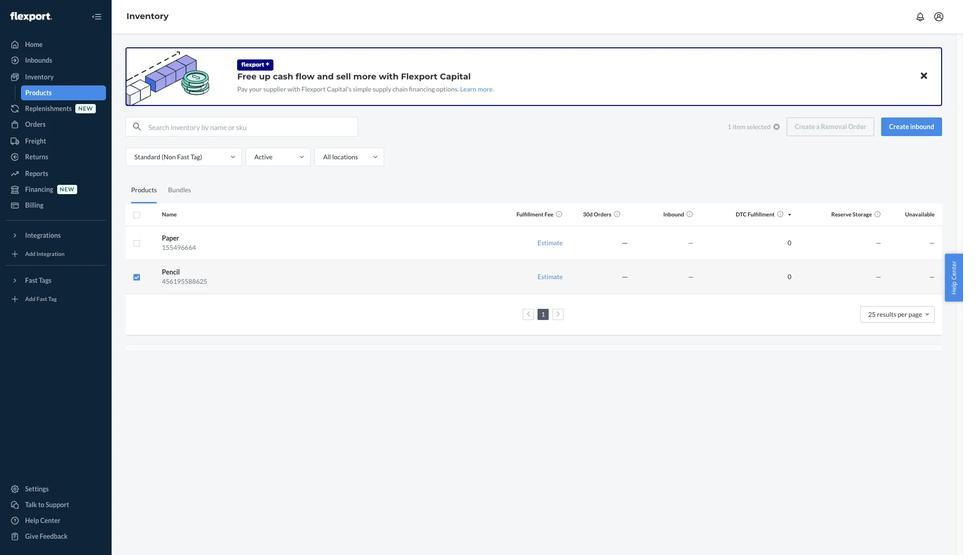 Task type: describe. For each thing, give the bounding box(es) containing it.
1 horizontal spatial with
[[379, 72, 399, 82]]

create
[[889, 123, 909, 131]]

0 for 456195588625
[[788, 273, 792, 281]]

456195588625
[[162, 277, 207, 285]]

25
[[869, 311, 876, 318]]

support
[[46, 501, 69, 509]]

standard
[[134, 153, 160, 161]]

results
[[877, 311, 897, 318]]

0 vertical spatial orders
[[25, 120, 46, 128]]

25 results per page
[[869, 311, 923, 318]]

1 horizontal spatial inventory link
[[127, 11, 169, 21]]

feedback
[[40, 533, 68, 541]]

learn more link
[[460, 85, 493, 93]]

capital
[[440, 72, 471, 82]]

pencil
[[162, 268, 180, 276]]

settings link
[[6, 482, 106, 497]]

unavailable
[[905, 211, 935, 218]]

square image for ―
[[133, 240, 140, 247]]

add integration
[[25, 251, 65, 258]]

reports link
[[6, 167, 106, 181]]

1 horizontal spatial orders
[[594, 211, 612, 218]]

talk to support button
[[6, 498, 106, 513]]

reports
[[25, 170, 48, 178]]

square image for 30d orders
[[133, 212, 140, 219]]

inbound
[[664, 211, 684, 218]]

flow
[[296, 72, 315, 82]]

tags
[[39, 277, 52, 285]]

1 horizontal spatial products
[[131, 186, 157, 194]]

cash
[[273, 72, 293, 82]]

fast tags
[[25, 277, 52, 285]]

active
[[254, 153, 273, 161]]

up
[[259, 72, 271, 82]]

new for financing
[[60, 186, 74, 193]]

all
[[323, 153, 331, 161]]

fast tags button
[[6, 274, 106, 288]]

1 for 1 item selected
[[728, 123, 732, 131]]

1 link
[[540, 311, 547, 318]]

close image
[[921, 70, 928, 82]]

.
[[493, 85, 494, 93]]

supply
[[373, 85, 391, 93]]

page
[[909, 311, 923, 318]]

estimate link for 456195588625
[[538, 273, 563, 281]]

tag
[[48, 296, 57, 303]]

financing
[[409, 85, 435, 93]]

dtc
[[736, 211, 747, 218]]

1 horizontal spatial flexport
[[401, 72, 438, 82]]

0 for 155496664
[[788, 239, 792, 247]]

― for 456195588625
[[622, 273, 628, 281]]

integration
[[37, 251, 65, 258]]

give feedback
[[25, 533, 68, 541]]

selected
[[747, 123, 771, 131]]

estimate for 155496664
[[538, 239, 563, 247]]

give
[[25, 533, 38, 541]]

talk
[[25, 501, 37, 509]]

your
[[249, 85, 262, 93]]

dtc fulfillment
[[736, 211, 775, 218]]

paper 155496664
[[162, 234, 196, 251]]

freight
[[25, 137, 46, 145]]

add fast tag link
[[6, 292, 106, 307]]

inbound
[[911, 123, 935, 131]]

free
[[237, 72, 257, 82]]

30d orders
[[583, 211, 612, 218]]

help center link
[[6, 514, 106, 529]]

storage
[[853, 211, 872, 218]]

replenishments
[[25, 105, 72, 113]]

Search inventory by name or sku text field
[[148, 118, 358, 136]]

integrations
[[25, 232, 61, 240]]

home link
[[6, 37, 106, 52]]

all locations
[[323, 153, 358, 161]]

chevron left image
[[526, 311, 531, 318]]

home
[[25, 40, 43, 48]]

products link
[[21, 86, 106, 100]]

returns
[[25, 153, 48, 161]]

inbounds link
[[6, 53, 106, 68]]

2 fulfillment from the left
[[748, 211, 775, 218]]

chevron right image
[[556, 311, 560, 318]]

returns link
[[6, 150, 106, 165]]

name
[[162, 211, 177, 218]]

0 horizontal spatial products
[[25, 89, 52, 97]]

per
[[898, 311, 908, 318]]

close navigation image
[[91, 11, 102, 22]]

1 horizontal spatial more
[[478, 85, 493, 93]]

capital's
[[327, 85, 352, 93]]

help inside help center button
[[950, 282, 959, 295]]

free up cash flow and sell more with flexport capital pay your supplier with flexport capital's simple supply chain financing options. learn more .
[[237, 72, 494, 93]]



Task type: locate. For each thing, give the bounding box(es) containing it.
freight link
[[6, 134, 106, 149]]

fast left 'tag'
[[37, 296, 47, 303]]

give feedback button
[[6, 530, 106, 545]]

1 vertical spatial with
[[288, 85, 300, 93]]

0 vertical spatial 1
[[728, 123, 732, 131]]

2 square image from the top
[[133, 240, 140, 247]]

estimate link for 155496664
[[538, 239, 563, 247]]

25 results per page option
[[869, 311, 923, 318]]

1 vertical spatial products
[[131, 186, 157, 194]]

help center button
[[945, 254, 963, 302]]

fast
[[177, 153, 189, 161], [25, 277, 38, 285], [37, 296, 47, 303]]

reserve storage
[[832, 211, 872, 218]]

1 vertical spatial add
[[25, 296, 35, 303]]

integrations button
[[6, 228, 106, 243]]

0 vertical spatial add
[[25, 251, 35, 258]]

1 vertical spatial 0
[[788, 273, 792, 281]]

tag)
[[191, 153, 202, 161]]

1 estimate from the top
[[538, 239, 563, 247]]

add
[[25, 251, 35, 258], [25, 296, 35, 303]]

create inbound button
[[881, 118, 942, 136]]

1 horizontal spatial center
[[950, 261, 959, 280]]

0 horizontal spatial new
[[60, 186, 74, 193]]

fast left tags
[[25, 277, 38, 285]]

―
[[622, 239, 628, 247], [622, 273, 628, 281]]

open account menu image
[[934, 11, 945, 22]]

2 add from the top
[[25, 296, 35, 303]]

1 horizontal spatial 1
[[728, 123, 732, 131]]

products
[[25, 89, 52, 97], [131, 186, 157, 194]]

add for add fast tag
[[25, 296, 35, 303]]

flexport logo image
[[10, 12, 52, 21]]

2 ― from the top
[[622, 273, 628, 281]]

0 vertical spatial fast
[[177, 153, 189, 161]]

inventory link
[[127, 11, 169, 21], [6, 70, 106, 85]]

bundles
[[168, 186, 191, 194]]

2 0 from the top
[[788, 273, 792, 281]]

square image
[[133, 212, 140, 219], [133, 240, 140, 247]]

2 estimate link from the top
[[538, 273, 563, 281]]

learn
[[460, 85, 477, 93]]

155496664
[[162, 244, 196, 251]]

pencil 456195588625
[[162, 268, 207, 285]]

center
[[950, 261, 959, 280], [40, 517, 60, 525]]

check square image
[[133, 274, 140, 281]]

0 vertical spatial more
[[353, 72, 377, 82]]

0 vertical spatial square image
[[133, 212, 140, 219]]

1 vertical spatial estimate link
[[538, 273, 563, 281]]

1 right chevron left image
[[541, 311, 545, 318]]

1 vertical spatial estimate
[[538, 273, 563, 281]]

center inside button
[[950, 261, 959, 280]]

talk to support
[[25, 501, 69, 509]]

add integration link
[[6, 247, 106, 262]]

1 vertical spatial new
[[60, 186, 74, 193]]

options.
[[436, 85, 459, 93]]

—
[[688, 239, 694, 247], [876, 239, 882, 247], [930, 239, 935, 247], [688, 273, 694, 281], [876, 273, 882, 281], [930, 273, 935, 281]]

0 horizontal spatial center
[[40, 517, 60, 525]]

to
[[38, 501, 44, 509]]

1 ― from the top
[[622, 239, 628, 247]]

new down the 'reports' link
[[60, 186, 74, 193]]

estimate link up 1 link
[[538, 273, 563, 281]]

financing
[[25, 186, 53, 194]]

1 vertical spatial ―
[[622, 273, 628, 281]]

products down standard
[[131, 186, 157, 194]]

2 estimate from the top
[[538, 273, 563, 281]]

inbounds
[[25, 56, 52, 64]]

create inbound
[[889, 123, 935, 131]]

fast inside dropdown button
[[25, 277, 38, 285]]

with down the 'cash'
[[288, 85, 300, 93]]

simple
[[353, 85, 371, 93]]

1 add from the top
[[25, 251, 35, 258]]

fee
[[545, 211, 554, 218]]

1
[[728, 123, 732, 131], [541, 311, 545, 318]]

estimate for 456195588625
[[538, 273, 563, 281]]

settings
[[25, 486, 49, 494]]

0 vertical spatial ―
[[622, 239, 628, 247]]

0 horizontal spatial more
[[353, 72, 377, 82]]

0 horizontal spatial inventory
[[25, 73, 54, 81]]

fast left tag)
[[177, 153, 189, 161]]

orders up freight
[[25, 120, 46, 128]]

fulfillment fee
[[517, 211, 554, 218]]

add down fast tags
[[25, 296, 35, 303]]

more right "learn"
[[478, 85, 493, 93]]

reserve
[[832, 211, 852, 218]]

standard (non fast tag)
[[134, 153, 202, 161]]

0 vertical spatial inventory
[[127, 11, 169, 21]]

0 vertical spatial center
[[950, 261, 959, 280]]

0 vertical spatial products
[[25, 89, 52, 97]]

0 vertical spatial help center
[[950, 261, 959, 295]]

estimate up 1 link
[[538, 273, 563, 281]]

0 horizontal spatial fulfillment
[[517, 211, 544, 218]]

1 vertical spatial square image
[[133, 240, 140, 247]]

inventory
[[127, 11, 169, 21], [25, 73, 54, 81]]

help inside help center link
[[25, 517, 39, 525]]

orders right the 30d
[[594, 211, 612, 218]]

flexport up financing
[[401, 72, 438, 82]]

square image left name
[[133, 212, 140, 219]]

sell
[[336, 72, 351, 82]]

pay
[[237, 85, 248, 93]]

0 horizontal spatial inventory link
[[6, 70, 106, 85]]

supplier
[[263, 85, 286, 93]]

new
[[78, 105, 93, 112], [60, 186, 74, 193]]

estimate link
[[538, 239, 563, 247], [538, 273, 563, 281]]

add for add integration
[[25, 251, 35, 258]]

1 estimate link from the top
[[538, 239, 563, 247]]

0 vertical spatial help
[[950, 282, 959, 295]]

help center inside button
[[950, 261, 959, 295]]

1 vertical spatial fast
[[25, 277, 38, 285]]

1 vertical spatial center
[[40, 517, 60, 525]]

0 horizontal spatial flexport
[[302, 85, 326, 93]]

1 vertical spatial flexport
[[302, 85, 326, 93]]

1 horizontal spatial inventory
[[127, 11, 169, 21]]

flexport down flow
[[302, 85, 326, 93]]

1 for 1
[[541, 311, 545, 318]]

0 horizontal spatial with
[[288, 85, 300, 93]]

new for replenishments
[[78, 105, 93, 112]]

with up "supply"
[[379, 72, 399, 82]]

orders link
[[6, 117, 106, 132]]

0 vertical spatial inventory link
[[127, 11, 169, 21]]

2 vertical spatial fast
[[37, 296, 47, 303]]

1 horizontal spatial help
[[950, 282, 959, 295]]

open notifications image
[[915, 11, 926, 22]]

add fast tag
[[25, 296, 57, 303]]

flexport
[[401, 72, 438, 82], [302, 85, 326, 93]]

products up replenishments at left
[[25, 89, 52, 97]]

0 horizontal spatial help
[[25, 517, 39, 525]]

1 vertical spatial inventory
[[25, 73, 54, 81]]

0 vertical spatial estimate link
[[538, 239, 563, 247]]

0 horizontal spatial 1
[[541, 311, 545, 318]]

0 vertical spatial flexport
[[401, 72, 438, 82]]

1 horizontal spatial help center
[[950, 261, 959, 295]]

0 horizontal spatial help center
[[25, 517, 60, 525]]

fulfillment right 'dtc' on the top right of page
[[748, 211, 775, 218]]

times circle image
[[774, 124, 780, 130]]

1 square image from the top
[[133, 212, 140, 219]]

add left integration
[[25, 251, 35, 258]]

item
[[733, 123, 746, 131]]

fulfillment
[[517, 211, 544, 218], [748, 211, 775, 218]]

help
[[950, 282, 959, 295], [25, 517, 39, 525]]

1 fulfillment from the left
[[517, 211, 544, 218]]

0 vertical spatial estimate
[[538, 239, 563, 247]]

1 vertical spatial more
[[478, 85, 493, 93]]

locations
[[332, 153, 358, 161]]

1 vertical spatial 1
[[541, 311, 545, 318]]

1 vertical spatial help
[[25, 517, 39, 525]]

orders
[[25, 120, 46, 128], [594, 211, 612, 218]]

0 horizontal spatial orders
[[25, 120, 46, 128]]

billing
[[25, 201, 44, 209]]

0 vertical spatial with
[[379, 72, 399, 82]]

1 0 from the top
[[788, 239, 792, 247]]

0 vertical spatial new
[[78, 105, 93, 112]]

estimate
[[538, 239, 563, 247], [538, 273, 563, 281]]

fulfillment left fee
[[517, 211, 544, 218]]

more up simple at the left
[[353, 72, 377, 82]]

billing link
[[6, 198, 106, 213]]

paper
[[162, 234, 179, 242]]

0 vertical spatial 0
[[788, 239, 792, 247]]

chain
[[393, 85, 408, 93]]

1 vertical spatial inventory link
[[6, 70, 106, 85]]

help center
[[950, 261, 959, 295], [25, 517, 60, 525]]

1 horizontal spatial fulfillment
[[748, 211, 775, 218]]

― for 155496664
[[622, 239, 628, 247]]

1 left item at the top
[[728, 123, 732, 131]]

and
[[317, 72, 334, 82]]

estimate down fee
[[538, 239, 563, 247]]

30d
[[583, 211, 593, 218]]

1 horizontal spatial new
[[78, 105, 93, 112]]

(non
[[162, 153, 176, 161]]

1 vertical spatial help center
[[25, 517, 60, 525]]

estimate link down fee
[[538, 239, 563, 247]]

new down products link
[[78, 105, 93, 112]]

square image up check square icon
[[133, 240, 140, 247]]

1 item selected
[[728, 123, 771, 131]]

1 vertical spatial orders
[[594, 211, 612, 218]]



Task type: vqa. For each thing, say whether or not it's contained in the screenshot.
bottom Estimate
yes



